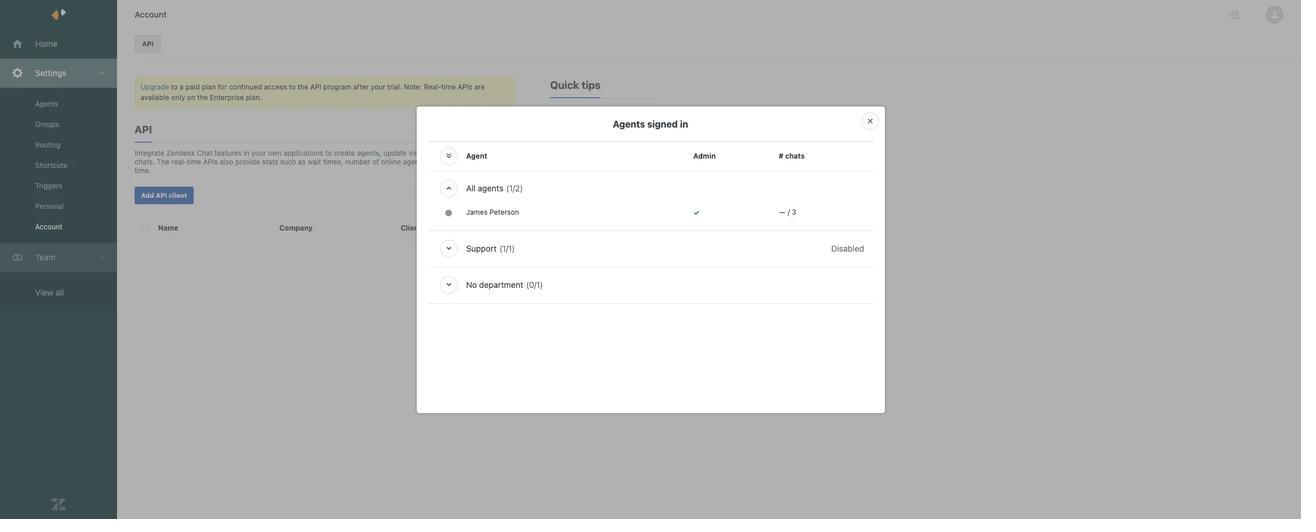 Task type: describe. For each thing, give the bounding box(es) containing it.
,
[[653, 230, 655, 238]]

quick tips
[[550, 79, 601, 91]]

we
[[602, 179, 611, 187]]

paid
[[186, 83, 200, 91]]

zendesk for believes
[[557, 259, 585, 268]]

api.
[[606, 240, 620, 249]]

access inside 'your use and access to the api is expressly conditioned on your compliance with the policies, restrictions, and other provisions related to the api set forth in our'
[[595, 105, 618, 114]]

applications
[[284, 149, 324, 158]]

or right temporarily
[[590, 323, 597, 331]]

client id
[[401, 224, 431, 232]]

all agents ( 1/2 )
[[466, 183, 523, 193]]

chats.
[[135, 158, 155, 166]]

update
[[384, 149, 407, 158]]

add
[[141, 191, 154, 199]]

or left the chat at the top left of the page
[[430, 158, 437, 166]]

that
[[616, 259, 630, 268]]

( for agents
[[507, 183, 510, 193]]

1 real- from the left
[[171, 158, 187, 166]]

on inside to a paid plan for continued access to the api program after your trial. note: real-time apis are available only on the enterprise plan.
[[187, 93, 195, 102]]

― / 3
[[779, 208, 797, 216]]

have
[[550, 270, 566, 279]]

zendesk privacy policy link
[[577, 230, 653, 238]]

id
[[424, 224, 431, 232]]

0 active
[[485, 193, 515, 203]]

stats
[[262, 158, 278, 166]]

or up term,
[[568, 270, 575, 279]]

policies
[[598, 291, 623, 300]]

integrate
[[135, 149, 165, 158]]

0 horizontal spatial account
[[35, 223, 62, 231]]

the right the with
[[623, 126, 634, 135]]

the down violate
[[627, 281, 638, 289]]

expressly
[[558, 115, 589, 124]]

no
[[466, 280, 477, 290]]

add api client button
[[135, 187, 194, 204]]

trial.
[[388, 83, 402, 91]]

# chats
[[779, 151, 805, 160]]

policy
[[634, 230, 653, 238]]

disabled
[[832, 243, 865, 253]]

believes
[[587, 259, 614, 268]]

access inside to a paid plan for continued access to the api program after your trial. note: real-time apis are available only on the enterprise plan.
[[264, 83, 287, 91]]

to up may
[[628, 302, 634, 310]]

enterprise
[[210, 93, 244, 102]]

all inside , in all uses of the api.
[[558, 240, 566, 249]]

is
[[550, 115, 556, 124]]

tips
[[582, 79, 601, 91]]

violate
[[622, 270, 643, 279]]

available
[[141, 93, 169, 102]]

peterson
[[490, 208, 519, 216]]

time inside integrate zendesk chat features in your own applications to create agents, update visitor information, or delete chats. the real-time apis also provide stats such as wait times, number of online agents, or chat duration in real- time.
[[187, 158, 201, 166]]

uses
[[568, 240, 583, 249]]

api inside if zendesk believes that you have or attempted to violate any term, condition, or the spirit of these policies or agreements, your right to access and use the api may be temporarily or permanently revoked.
[[616, 312, 627, 321]]

and inside api restrictions and responsibilities
[[643, 158, 656, 166]]

quick
[[550, 79, 580, 91]]

in right duration
[[484, 158, 490, 166]]

condition,
[[584, 281, 616, 289]]

to left a
[[171, 83, 178, 91]]

to left the program
[[289, 83, 296, 91]]

groups
[[35, 120, 59, 129]]

and inside if zendesk believes that you have or attempted to violate any term, condition, or the spirit of these policies or agreements, your right to access and use the api may be temporarily or permanently revoked.
[[575, 312, 588, 321]]

0 horizontal spatial (
[[500, 243, 503, 253]]

api inside the api button
[[142, 40, 154, 47]]

to a paid plan for continued access to the api program after your trial. note: real-time apis are available only on the enterprise plan.
[[141, 83, 485, 102]]

and up if
[[550, 230, 563, 238]]

shortcuts
[[35, 161, 67, 170]]

chat
[[439, 158, 453, 166]]

policies,
[[550, 136, 578, 145]]

to up restrictions
[[611, 147, 618, 156]]

agents
[[478, 183, 504, 193]]

related
[[586, 147, 609, 156]]

provide inside and the other documentation we provide you.
[[613, 179, 638, 187]]

right
[[610, 302, 626, 310]]

if zendesk believes that you have or attempted to violate any term, condition, or the spirit of these policies or agreements, your right to access and use the api may be temporarily or permanently revoked.
[[550, 259, 653, 342]]

3
[[792, 208, 797, 216]]

1 horizontal spatial agents,
[[403, 158, 428, 166]]

agents for agents signed in
[[613, 119, 645, 129]]

in inside 'your use and access to the api is expressly conditioned on your compliance with the policies, restrictions, and other provisions related to the api set forth in our'
[[568, 158, 574, 166]]

api inside to a paid plan for continued access to the api program after your trial. note: real-time apis are available only on the enterprise plan.
[[310, 83, 321, 91]]

or down violate
[[618, 281, 625, 289]]

#
[[779, 151, 784, 160]]

active
[[493, 193, 515, 203]]

restrictions,
[[580, 136, 619, 145]]

home
[[35, 39, 58, 49]]

or left delete
[[473, 149, 480, 158]]

features
[[215, 149, 242, 158]]

api restrictions and responsibilities link
[[550, 158, 656, 177]]

agent
[[466, 151, 487, 160]]

wait
[[308, 158, 321, 166]]

revoked.
[[550, 333, 579, 342]]

of inside , in all uses of the api.
[[585, 240, 592, 249]]

client
[[401, 224, 422, 232]]

and up expressly
[[581, 105, 593, 114]]

in right signed
[[680, 119, 689, 129]]

no department ( 0/1 )
[[466, 280, 543, 290]]

zendesk products image
[[1230, 11, 1239, 19]]

documentation
[[550, 179, 600, 187]]

term,
[[564, 281, 582, 289]]

0 horizontal spatial agents,
[[357, 149, 382, 158]]

1/2
[[510, 183, 520, 193]]

company
[[280, 224, 313, 232]]

conditioned
[[591, 115, 630, 124]]

admin
[[694, 151, 716, 160]]

after
[[353, 83, 369, 91]]

are
[[475, 83, 485, 91]]

your inside integrate zendesk chat features in your own applications to create agents, update visitor information, or delete chats. the real-time apis also provide stats such as wait times, number of online agents, or chat duration in real- time.
[[252, 149, 266, 158]]

any
[[550, 281, 562, 289]]

the inside , in all uses of the api.
[[594, 240, 605, 249]]

api up agents signed in
[[642, 105, 653, 114]]



Task type: vqa. For each thing, say whether or not it's contained in the screenshot.
the topmost By
no



Task type: locate. For each thing, give the bounding box(es) containing it.
2 vertical spatial )
[[540, 280, 543, 290]]

1 horizontal spatial time
[[441, 83, 456, 91]]

and the other documentation we provide you.
[[550, 168, 654, 187]]

account
[[135, 9, 167, 19], [35, 223, 62, 231]]

1 vertical spatial provide
[[613, 179, 638, 187]]

1 vertical spatial of
[[585, 240, 592, 249]]

zendesk up uses
[[577, 230, 606, 238]]

0 horizontal spatial agents
[[35, 100, 58, 108]]

2 horizontal spatial )
[[540, 280, 543, 290]]

routing
[[35, 141, 61, 149]]

visitor
[[409, 149, 429, 158]]

the down restrictions
[[618, 168, 629, 177]]

0 horizontal spatial real-
[[171, 158, 187, 166]]

2 vertical spatial of
[[569, 291, 576, 300]]

in left our
[[568, 158, 574, 166]]

time left are
[[441, 83, 456, 91]]

1 vertical spatial access
[[595, 105, 618, 114]]

/
[[788, 208, 790, 216]]

access up temporarily
[[550, 312, 574, 321]]

0 vertical spatial all
[[558, 240, 566, 249]]

1 vertical spatial )
[[512, 243, 515, 253]]

in inside , in all uses of the api.
[[550, 240, 556, 249]]

agents up "groups" at top left
[[35, 100, 58, 108]]

provide right "we"
[[613, 179, 638, 187]]

only
[[171, 93, 185, 102]]

of inside integrate zendesk chat features in your own applications to create agents, update visitor information, or delete chats. the real-time apis also provide stats such as wait times, number of online agents, or chat duration in real- time.
[[373, 158, 379, 166]]

2 horizontal spatial access
[[595, 105, 618, 114]]

0 vertical spatial )
[[520, 183, 523, 193]]

0 horizontal spatial all
[[56, 288, 64, 297]]

and inside and the other documentation we provide you.
[[604, 168, 616, 177]]

client
[[169, 191, 187, 199]]

account up the api button
[[135, 9, 167, 19]]

continued
[[229, 83, 262, 91]]

and down agreements,
[[575, 312, 588, 321]]

api inside add api client button
[[156, 191, 167, 199]]

on
[[187, 93, 195, 102], [632, 115, 640, 124]]

other inside and the other documentation we provide you.
[[631, 168, 649, 177]]

agents
[[35, 100, 58, 108], [613, 119, 645, 129]]

name
[[158, 224, 178, 232]]

1 vertical spatial apis
[[203, 158, 218, 166]]

the down and the zendesk privacy policy
[[594, 240, 605, 249]]

1 vertical spatial time
[[187, 158, 201, 166]]

may
[[629, 312, 643, 321]]

2 vertical spatial zendesk
[[557, 259, 585, 268]]

0 horizontal spatial of
[[373, 158, 379, 166]]

in up if
[[550, 240, 556, 249]]

)
[[520, 183, 523, 193], [512, 243, 515, 253], [540, 280, 543, 290]]

delete
[[482, 149, 502, 158]]

your inside if zendesk believes that you have or attempted to violate any term, condition, or the spirit of these policies or agreements, your right to access and use the api may be temporarily or permanently revoked.
[[594, 302, 608, 310]]

time right the
[[187, 158, 201, 166]]

1 horizontal spatial account
[[135, 9, 167, 19]]

such
[[280, 158, 296, 166]]

1 vertical spatial agents
[[613, 119, 645, 129]]

and up "we"
[[604, 168, 616, 177]]

the left the program
[[298, 83, 308, 91]]

information,
[[431, 149, 471, 158]]

1 horizontal spatial use
[[590, 312, 602, 321]]

use inside 'your use and access to the api is expressly conditioned on your compliance with the policies, restrictions, and other provisions related to the api set forth in our'
[[567, 105, 579, 114]]

own
[[268, 149, 282, 158]]

api down related
[[589, 158, 600, 166]]

api up upgrade link
[[142, 40, 154, 47]]

your inside to a paid plan for continued access to the api program after your trial. note: real-time apis are available only on the enterprise plan.
[[371, 83, 386, 91]]

0 vertical spatial access
[[264, 83, 287, 91]]

agents for agents
[[35, 100, 58, 108]]

0 vertical spatial provide
[[235, 158, 260, 166]]

the up uses
[[565, 230, 575, 238]]

on inside 'your use and access to the api is expressly conditioned on your compliance with the policies, restrictions, and other provisions related to the api set forth in our'
[[632, 115, 640, 124]]

note:
[[404, 83, 422, 91]]

the down the right
[[604, 312, 614, 321]]

) right active
[[520, 183, 523, 193]]

apis inside to a paid plan for continued access to the api program after your trial. note: real-time apis are available only on the enterprise plan.
[[458, 83, 473, 91]]

0 vertical spatial other
[[636, 136, 653, 145]]

0 horizontal spatial provide
[[235, 158, 260, 166]]

to left create
[[326, 149, 332, 158]]

api right add
[[156, 191, 167, 199]]

api left the program
[[310, 83, 321, 91]]

your
[[371, 83, 386, 91], [550, 126, 565, 135], [252, 149, 266, 158], [594, 302, 608, 310]]

to up the conditioned at the top left of page
[[620, 105, 627, 114]]

0 vertical spatial time
[[441, 83, 456, 91]]

apis inside integrate zendesk chat features in your own applications to create agents, update visitor information, or delete chats. the real-time apis also provide stats such as wait times, number of online agents, or chat duration in real- time.
[[203, 158, 218, 166]]

also
[[220, 158, 233, 166]]

department
[[479, 280, 524, 290]]

1 vertical spatial on
[[632, 115, 640, 124]]

all
[[558, 240, 566, 249], [56, 288, 64, 297]]

0 vertical spatial account
[[135, 9, 167, 19]]

online
[[381, 158, 401, 166]]

number
[[345, 158, 371, 166]]

0 horizontal spatial access
[[264, 83, 287, 91]]

agents left signed
[[613, 119, 645, 129]]

1 horizontal spatial apis
[[458, 83, 473, 91]]

all left uses
[[558, 240, 566, 249]]

) right the 'support'
[[512, 243, 515, 253]]

the up restrictions
[[620, 147, 631, 156]]

2 real- from the left
[[492, 158, 508, 166]]

of right uses
[[585, 240, 592, 249]]

use inside if zendesk believes that you have or attempted to violate any term, condition, or the spirit of these policies or agreements, your right to access and use the api may be temporarily or permanently revoked.
[[590, 312, 602, 321]]

( right department
[[526, 280, 529, 290]]

agents, right create
[[357, 149, 382, 158]]

0 vertical spatial zendesk
[[167, 149, 195, 158]]

other inside 'your use and access to the api is expressly conditioned on your compliance with the policies, restrictions, and other provisions related to the api set forth in our'
[[636, 136, 653, 145]]

0 vertical spatial of
[[373, 158, 379, 166]]

1 horizontal spatial agents
[[613, 119, 645, 129]]

of left online on the top of page
[[373, 158, 379, 166]]

james
[[466, 208, 488, 216]]

of inside if zendesk believes that you have or attempted to violate any term, condition, or the spirit of these policies or agreements, your right to access and use the api may be temporarily or permanently revoked.
[[569, 291, 576, 300]]

to down the that
[[613, 270, 620, 279]]

responsibilities
[[550, 168, 602, 177]]

1 horizontal spatial (
[[507, 183, 510, 193]]

add api client
[[141, 191, 187, 199]]

real-
[[424, 83, 441, 91]]

of down term,
[[569, 291, 576, 300]]

apis left also
[[203, 158, 218, 166]]

real- right 'agent'
[[492, 158, 508, 166]]

for
[[218, 83, 227, 91]]

1 horizontal spatial provide
[[613, 179, 638, 187]]

use up expressly
[[567, 105, 579, 114]]

1 horizontal spatial real-
[[492, 158, 508, 166]]

chat
[[197, 149, 213, 158]]

access
[[264, 83, 287, 91], [595, 105, 618, 114], [550, 312, 574, 321]]

) for 0/1
[[540, 280, 543, 290]]

spirit
[[550, 291, 567, 300]]

integrate zendesk chat features in your own applications to create agents, update visitor information, or delete chats. the real-time apis also provide stats such as wait times, number of online agents, or chat duration in real- time.
[[135, 149, 508, 175]]

(
[[507, 183, 510, 193], [500, 243, 503, 253], [526, 280, 529, 290]]

1 vertical spatial use
[[590, 312, 602, 321]]

time inside to a paid plan for continued access to the api program after your trial. note: real-time apis are available only on the enterprise plan.
[[441, 83, 456, 91]]

1 vertical spatial all
[[56, 288, 64, 297]]

2 horizontal spatial of
[[585, 240, 592, 249]]

a
[[180, 83, 184, 91]]

access up the conditioned at the top left of page
[[595, 105, 618, 114]]

create
[[334, 149, 355, 158]]

upgrade
[[141, 83, 169, 91]]

zendesk for chat
[[167, 149, 195, 158]]

upgrade link
[[141, 83, 169, 91]]

your down "is"
[[550, 126, 565, 135]]

) left any
[[540, 280, 543, 290]]

real- right the
[[171, 158, 187, 166]]

other up you. at the top of the page
[[631, 168, 649, 177]]

provide inside integrate zendesk chat features in your own applications to create agents, update visitor information, or delete chats. the real-time apis also provide stats such as wait times, number of online agents, or chat duration in real- time.
[[235, 158, 260, 166]]

the
[[298, 83, 308, 91], [197, 93, 208, 102], [629, 105, 640, 114], [623, 126, 634, 135], [620, 147, 631, 156], [618, 168, 629, 177], [565, 230, 575, 238], [594, 240, 605, 249], [627, 281, 638, 289], [604, 312, 614, 321]]

forth
[[550, 158, 566, 166]]

with
[[607, 126, 621, 135]]

to
[[171, 83, 178, 91], [289, 83, 296, 91], [620, 105, 627, 114], [611, 147, 618, 156], [326, 149, 332, 158], [613, 270, 620, 279], [628, 302, 634, 310]]

other
[[636, 136, 653, 145], [631, 168, 649, 177]]

api up integrate
[[135, 124, 152, 136]]

―
[[779, 208, 786, 216]]

account down personal
[[35, 223, 62, 231]]

1 vertical spatial (
[[500, 243, 503, 253]]

) for 1/2
[[520, 183, 523, 193]]

your down policies
[[594, 302, 608, 310]]

1 horizontal spatial on
[[632, 115, 640, 124]]

0 vertical spatial on
[[187, 93, 195, 102]]

access right continued
[[264, 83, 287, 91]]

time.
[[135, 166, 151, 175]]

view all
[[35, 288, 64, 297]]

0 vertical spatial (
[[507, 183, 510, 193]]

plan.
[[246, 93, 262, 102]]

program
[[323, 83, 351, 91]]

0/1
[[529, 280, 540, 290]]

( right the 'support'
[[500, 243, 503, 253]]

of
[[373, 158, 379, 166], [585, 240, 592, 249], [569, 291, 576, 300]]

1 vertical spatial account
[[35, 223, 62, 231]]

( right the agents
[[507, 183, 510, 193]]

these
[[578, 291, 596, 300]]

0 vertical spatial apis
[[458, 83, 473, 91]]

0 horizontal spatial apis
[[203, 158, 218, 166]]

the up agents signed in
[[629, 105, 640, 114]]

api left set
[[633, 147, 644, 156]]

the down plan
[[197, 93, 208, 102]]

and down set
[[643, 158, 656, 166]]

your left trial.
[[371, 83, 386, 91]]

0 horizontal spatial time
[[187, 158, 201, 166]]

0 vertical spatial use
[[567, 105, 579, 114]]

provide right also
[[235, 158, 260, 166]]

you.
[[640, 179, 654, 187]]

1 horizontal spatial )
[[520, 183, 523, 193]]

zendesk inside integrate zendesk chat features in your own applications to create agents, update visitor information, or delete chats. the real-time apis also provide stats such as wait times, number of online agents, or chat duration in real- time.
[[167, 149, 195, 158]]

and up restrictions
[[621, 136, 634, 145]]

zendesk inside if zendesk believes that you have or attempted to violate any term, condition, or the spirit of these policies or agreements, your right to access and use the api may be temporarily or permanently revoked.
[[557, 259, 585, 268]]

or up the right
[[625, 291, 632, 300]]

privacy
[[608, 230, 632, 238]]

the inside and the other documentation we provide you.
[[618, 168, 629, 177]]

api inside api restrictions and responsibilities
[[589, 158, 600, 166]]

plan
[[202, 83, 216, 91]]

apis
[[458, 83, 473, 91], [203, 158, 218, 166]]

all
[[466, 183, 476, 193]]

times,
[[323, 158, 343, 166]]

on right the conditioned at the top left of page
[[632, 115, 640, 124]]

all right the view
[[56, 288, 64, 297]]

team
[[35, 252, 56, 262]]

zendesk left chat
[[167, 149, 195, 158]]

0 horizontal spatial on
[[187, 93, 195, 102]]

signed
[[648, 119, 678, 129]]

0 vertical spatial agents
[[35, 100, 58, 108]]

duration
[[455, 158, 483, 166]]

personal
[[35, 202, 64, 211]]

api up permanently
[[616, 312, 627, 321]]

in right features
[[244, 149, 250, 158]]

1 vertical spatial zendesk
[[577, 230, 606, 238]]

0 horizontal spatial )
[[512, 243, 515, 253]]

api restrictions and responsibilities
[[550, 158, 656, 177]]

provide
[[235, 158, 260, 166], [613, 179, 638, 187]]

other up set
[[636, 136, 653, 145]]

1 vertical spatial other
[[631, 168, 649, 177]]

2 vertical spatial access
[[550, 312, 574, 321]]

2 vertical spatial (
[[526, 280, 529, 290]]

use down these
[[590, 312, 602, 321]]

2 horizontal spatial (
[[526, 280, 529, 290]]

restrictions
[[602, 158, 642, 166]]

1/1
[[503, 243, 512, 253]]

( for department
[[526, 280, 529, 290]]

0 horizontal spatial use
[[567, 105, 579, 114]]

agents, right online on the top of page
[[403, 158, 428, 166]]

set
[[646, 147, 656, 156]]

1 horizontal spatial all
[[558, 240, 566, 249]]

compliance
[[567, 126, 605, 135]]

access inside if zendesk believes that you have or attempted to violate any term, condition, or the spirit of these policies or agreements, your right to access and use the api may be temporarily or permanently revoked.
[[550, 312, 574, 321]]

your
[[550, 105, 565, 114]]

zendesk up have
[[557, 259, 585, 268]]

james peterson
[[466, 208, 519, 216]]

on down paid
[[187, 93, 195, 102]]

permanently
[[599, 323, 640, 331]]

to inside integrate zendesk chat features in your own applications to create agents, update visitor information, or delete chats. the real-time apis also provide stats such as wait times, number of online agents, or chat duration in real- time.
[[326, 149, 332, 158]]

and the zendesk privacy policy
[[550, 230, 653, 238]]

1 horizontal spatial access
[[550, 312, 574, 321]]

your left own on the top left of page
[[252, 149, 266, 158]]

apis left are
[[458, 83, 473, 91]]

your inside 'your use and access to the api is expressly conditioned on your compliance with the policies, restrictions, and other provisions related to the api set forth in our'
[[550, 126, 565, 135]]

1 horizontal spatial of
[[569, 291, 576, 300]]



